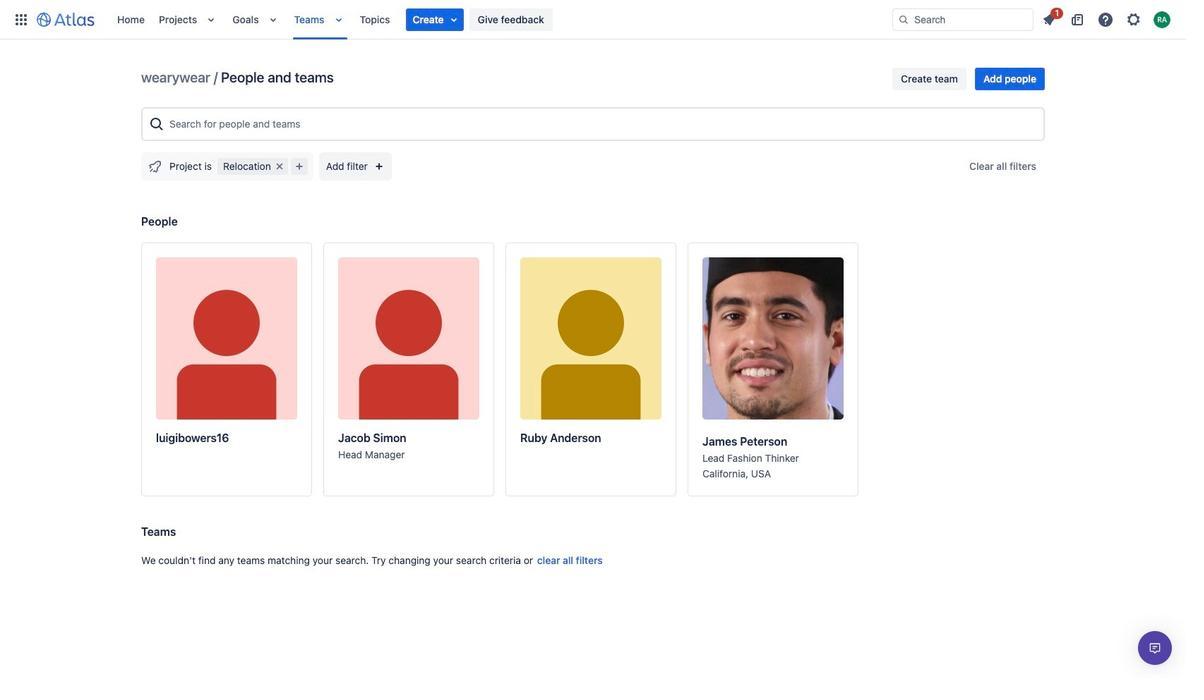 Task type: locate. For each thing, give the bounding box(es) containing it.
account image
[[1154, 11, 1171, 28]]

top element
[[8, 0, 893, 39]]

list
[[110, 0, 893, 39], [1037, 5, 1178, 31]]

open intercom messenger image
[[1147, 640, 1164, 657]]

search image
[[898, 14, 909, 25]]

list item inside "list"
[[406, 8, 464, 31]]

switch to... image
[[13, 11, 30, 28]]

settings image
[[1126, 11, 1143, 28]]

None search field
[[893, 8, 1034, 31]]

1 horizontal spatial list item
[[1037, 5, 1063, 31]]

Search field
[[893, 8, 1034, 31]]

list item
[[1037, 5, 1063, 31], [406, 8, 464, 31]]

search for people and teams image
[[148, 116, 165, 133]]

0 horizontal spatial list item
[[406, 8, 464, 31]]

help image
[[1097, 11, 1114, 28]]

banner
[[0, 0, 1186, 40]]

Search for people and teams field
[[165, 112, 1038, 137]]



Task type: describe. For each thing, give the bounding box(es) containing it.
0 horizontal spatial list
[[110, 0, 893, 39]]

1 horizontal spatial list
[[1037, 5, 1178, 31]]

notifications image
[[1041, 11, 1058, 28]]

remove image
[[271, 158, 288, 175]]

add another entity image
[[291, 158, 308, 175]]



Task type: vqa. For each thing, say whether or not it's contained in the screenshot.
Search teams field
no



